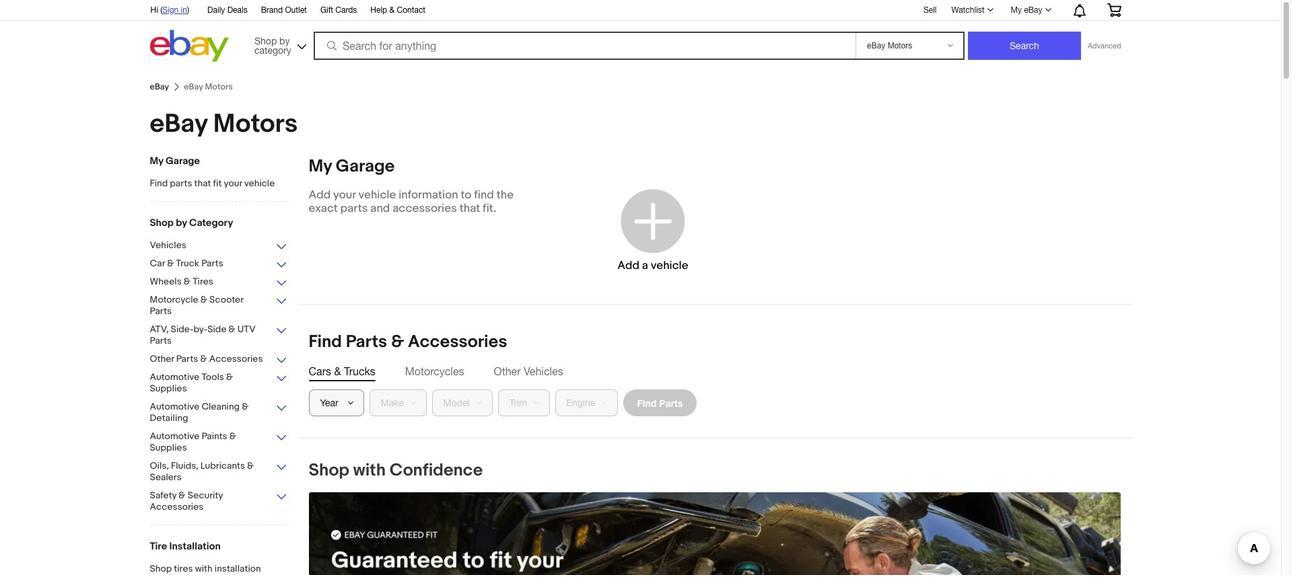 Task type: describe. For each thing, give the bounding box(es) containing it.
ebay motors main content
[[139, 76, 1265, 576]]

daily deals link
[[207, 3, 248, 18]]

information
[[399, 189, 458, 202]]

advanced link
[[1081, 32, 1128, 59]]

the
[[497, 189, 514, 202]]

ebay for ebay
[[150, 81, 169, 92]]

watchlist link
[[944, 2, 1000, 18]]

in
[[181, 5, 187, 15]]

tires
[[174, 564, 193, 575]]

0 vertical spatial accessories
[[408, 332, 507, 353]]

0 horizontal spatial vehicle
[[244, 178, 275, 189]]

parts inside button
[[659, 398, 683, 409]]

motorcycle
[[150, 294, 198, 306]]

automotive paints & supplies button
[[150, 431, 288, 455]]

ebay motors
[[150, 108, 298, 140]]

daily
[[207, 5, 225, 15]]

gift
[[320, 5, 333, 15]]

1 horizontal spatial my
[[309, 156, 332, 177]]

scooter
[[209, 294, 243, 306]]

find for find parts & accessories
[[309, 332, 342, 353]]

outlet
[[285, 5, 307, 15]]

security
[[188, 490, 223, 502]]

none text field inside ebay motors main content
[[309, 493, 1121, 576]]

other vehicles
[[494, 366, 563, 378]]

vehicles car & truck parts wheels & tires motorcycle & scooter parts atv, side-by-side & utv parts other parts & accessories automotive tools & supplies automotive cleaning & detailing automotive paints & supplies oils, fluids, lubricants & sealers safety & security accessories
[[150, 240, 263, 513]]

motors
[[213, 108, 298, 140]]

1 automotive from the top
[[150, 372, 199, 383]]

shop for shop tires with installation
[[150, 564, 172, 575]]

tire
[[150, 541, 167, 553]]

category
[[254, 45, 291, 56]]

account navigation
[[143, 0, 1131, 21]]

Search for anything text field
[[316, 33, 853, 59]]

brand
[[261, 5, 283, 15]]

cars
[[309, 366, 331, 378]]

deals
[[227, 5, 248, 15]]

sign in link
[[162, 5, 187, 15]]

ebay inside 'link'
[[1024, 5, 1043, 15]]

2 automotive from the top
[[150, 401, 199, 413]]

tab list inside ebay motors main content
[[309, 364, 1121, 379]]

oils, fluids, lubricants & sealers button
[[150, 461, 288, 485]]

fit
[[213, 178, 222, 189]]

cards
[[336, 5, 357, 15]]

and
[[371, 202, 390, 215]]

watchlist
[[952, 5, 985, 15]]

atv, side-by-side & utv parts button
[[150, 324, 288, 348]]

add a vehicle button
[[570, 170, 736, 291]]

my ebay
[[1011, 5, 1043, 15]]

oils,
[[150, 461, 169, 472]]

lubricants
[[200, 461, 245, 472]]

vehicle for add your vehicle information to find the exact parts and accessories that fit.
[[358, 189, 396, 202]]

safety & security accessories button
[[150, 490, 288, 514]]

1 horizontal spatial my garage
[[309, 156, 395, 177]]

add a vehicle
[[618, 259, 688, 272]]

fluids,
[[171, 461, 198, 472]]

tools
[[202, 372, 224, 383]]

paints
[[202, 431, 227, 442]]

find
[[474, 189, 494, 202]]

tire installation
[[150, 541, 221, 553]]

cars & trucks
[[309, 366, 376, 378]]

that inside add your vehicle information to find the exact parts and accessories that fit.
[[460, 202, 480, 215]]

add for add your vehicle information to find the exact parts and accessories that fit.
[[309, 189, 331, 202]]

help, opens dialogs image
[[1245, 539, 1258, 552]]

detailing
[[150, 413, 188, 424]]

my inside 'link'
[[1011, 5, 1022, 15]]

motorcycle & scooter parts button
[[150, 294, 288, 318]]

advanced
[[1088, 42, 1121, 50]]

gift cards
[[320, 5, 357, 15]]

trucks
[[344, 366, 376, 378]]

contact
[[397, 5, 426, 15]]

shop for shop by category
[[150, 217, 174, 230]]

& inside tab list
[[334, 366, 341, 378]]

add your vehicle information to find the exact parts and accessories that fit.
[[309, 189, 514, 215]]

sign
[[162, 5, 179, 15]]

(
[[160, 5, 162, 15]]

hi ( sign in )
[[150, 5, 189, 15]]

find parts button
[[623, 390, 697, 417]]

add for add a vehicle
[[618, 259, 640, 272]]

2 supplies from the top
[[150, 442, 187, 454]]

by-
[[194, 324, 208, 335]]

wheels & tires button
[[150, 276, 288, 289]]

car
[[150, 258, 165, 269]]

hi
[[150, 5, 158, 15]]

find parts & accessories
[[309, 332, 507, 353]]

shop for shop by category
[[254, 35, 277, 46]]

other inside vehicles car & truck parts wheels & tires motorcycle & scooter parts atv, side-by-side & utv parts other parts & accessories automotive tools & supplies automotive cleaning & detailing automotive paints & supplies oils, fluids, lubricants & sealers safety & security accessories
[[150, 353, 174, 365]]

vehicles inside vehicles car & truck parts wheels & tires motorcycle & scooter parts atv, side-by-side & utv parts other parts & accessories automotive tools & supplies automotive cleaning & detailing automotive paints & supplies oils, fluids, lubricants & sealers safety & security accessories
[[150, 240, 186, 251]]

add a vehicle image
[[618, 185, 688, 256]]

1 vertical spatial accessories
[[209, 353, 263, 365]]

ebay link
[[150, 81, 169, 92]]

1 horizontal spatial garage
[[336, 156, 395, 177]]

0 horizontal spatial my
[[150, 155, 163, 168]]

find for find parts
[[637, 398, 657, 409]]

by for category
[[279, 35, 290, 46]]



Task type: locate. For each thing, give the bounding box(es) containing it.
find parts
[[637, 398, 683, 409]]

supplies up 'oils,' on the left of the page
[[150, 442, 187, 454]]

1 horizontal spatial parts
[[340, 202, 368, 215]]

automotive left tools
[[150, 372, 199, 383]]

garage up find parts that fit your vehicle
[[166, 155, 200, 168]]

2 vertical spatial accessories
[[150, 502, 204, 513]]

sealers
[[150, 472, 182, 483]]

0 vertical spatial parts
[[170, 178, 192, 189]]

0 horizontal spatial accessories
[[150, 502, 204, 513]]

atv,
[[150, 324, 169, 335]]

guaranteed to fit your ride, every time image
[[309, 493, 1121, 576]]

that
[[194, 178, 211, 189], [460, 202, 480, 215]]

that left fit.
[[460, 202, 480, 215]]

2 horizontal spatial my
[[1011, 5, 1022, 15]]

1 supplies from the top
[[150, 383, 187, 395]]

None submit
[[968, 32, 1081, 60]]

vehicle right fit
[[244, 178, 275, 189]]

0 vertical spatial vehicles
[[150, 240, 186, 251]]

2 vertical spatial automotive
[[150, 431, 199, 442]]

shop by category
[[150, 217, 233, 230]]

with left confidence
[[353, 461, 386, 481]]

vehicle right a
[[651, 259, 688, 272]]

automotive cleaning & detailing button
[[150, 401, 288, 426]]

1 vertical spatial other
[[494, 366, 521, 378]]

garage up and
[[336, 156, 395, 177]]

0 horizontal spatial by
[[176, 217, 187, 230]]

shop with confidence
[[309, 461, 483, 481]]

find
[[150, 178, 168, 189], [309, 332, 342, 353], [637, 398, 657, 409]]

& inside help & contact link
[[390, 5, 395, 15]]

0 vertical spatial by
[[279, 35, 290, 46]]

1 vertical spatial with
[[195, 564, 213, 575]]

shop tires with installation link
[[150, 564, 288, 576]]

other inside tab list
[[494, 366, 521, 378]]

vehicle inside button
[[651, 259, 688, 272]]

0 horizontal spatial your
[[224, 178, 242, 189]]

automotive
[[150, 372, 199, 383], [150, 401, 199, 413], [150, 431, 199, 442]]

automotive tools & supplies button
[[150, 372, 288, 396]]

1 horizontal spatial add
[[618, 259, 640, 272]]

1 horizontal spatial accessories
[[209, 353, 263, 365]]

a
[[642, 259, 648, 272]]

)
[[187, 5, 189, 15]]

shop by category button
[[248, 30, 309, 59]]

brand outlet
[[261, 5, 307, 15]]

1 vertical spatial automotive
[[150, 401, 199, 413]]

shop by category
[[254, 35, 291, 56]]

your right fit
[[224, 178, 242, 189]]

shop for shop with confidence
[[309, 461, 349, 481]]

my garage up find parts that fit your vehicle
[[150, 155, 200, 168]]

vehicles
[[150, 240, 186, 251], [524, 366, 563, 378]]

my right watchlist link
[[1011, 5, 1022, 15]]

1 vertical spatial parts
[[340, 202, 368, 215]]

find parts that fit your vehicle link
[[150, 178, 288, 191]]

other
[[150, 353, 174, 365], [494, 366, 521, 378]]

my garage
[[150, 155, 200, 168], [309, 156, 395, 177]]

1 horizontal spatial your
[[333, 189, 356, 202]]

find inside button
[[637, 398, 657, 409]]

2 vertical spatial find
[[637, 398, 657, 409]]

fit.
[[483, 202, 496, 215]]

motorcycles
[[405, 366, 464, 378]]

tab list containing cars & trucks
[[309, 364, 1121, 379]]

0 horizontal spatial that
[[194, 178, 211, 189]]

parts
[[201, 258, 223, 269], [150, 306, 172, 317], [346, 332, 387, 353], [150, 335, 172, 347], [176, 353, 198, 365], [659, 398, 683, 409]]

1 horizontal spatial by
[[279, 35, 290, 46]]

your inside add your vehicle information to find the exact parts and accessories that fit.
[[333, 189, 356, 202]]

that left fit
[[194, 178, 211, 189]]

1 horizontal spatial vehicles
[[524, 366, 563, 378]]

ebay for ebay motors
[[150, 108, 208, 140]]

2 horizontal spatial vehicle
[[651, 259, 688, 272]]

add left a
[[618, 259, 640, 272]]

confidence
[[390, 461, 483, 481]]

your
[[224, 178, 242, 189], [333, 189, 356, 202]]

other parts & accessories button
[[150, 353, 288, 366]]

side
[[208, 324, 227, 335]]

0 horizontal spatial with
[[195, 564, 213, 575]]

truck
[[176, 258, 199, 269]]

find for find parts that fit your vehicle
[[150, 178, 168, 189]]

accessories
[[408, 332, 507, 353], [209, 353, 263, 365], [150, 502, 204, 513]]

0 horizontal spatial my garage
[[150, 155, 200, 168]]

category
[[189, 217, 233, 230]]

0 horizontal spatial find
[[150, 178, 168, 189]]

0 horizontal spatial parts
[[170, 178, 192, 189]]

by left category
[[176, 217, 187, 230]]

1 horizontal spatial find
[[309, 332, 342, 353]]

1 vertical spatial ebay
[[150, 81, 169, 92]]

vehicle inside add your vehicle information to find the exact parts and accessories that fit.
[[358, 189, 396, 202]]

add
[[309, 189, 331, 202], [618, 259, 640, 272]]

1 vertical spatial by
[[176, 217, 187, 230]]

by
[[279, 35, 290, 46], [176, 217, 187, 230]]

with
[[353, 461, 386, 481], [195, 564, 213, 575]]

0 vertical spatial with
[[353, 461, 386, 481]]

with right tires on the left of the page
[[195, 564, 213, 575]]

sell
[[924, 5, 937, 15]]

shop tires with installation
[[150, 564, 261, 575]]

2 horizontal spatial accessories
[[408, 332, 507, 353]]

your left and
[[333, 189, 356, 202]]

3 automotive from the top
[[150, 431, 199, 442]]

0 vertical spatial add
[[309, 189, 331, 202]]

tab list
[[309, 364, 1121, 379]]

accessories up the motorcycles
[[408, 332, 507, 353]]

1 vertical spatial supplies
[[150, 442, 187, 454]]

sell link
[[918, 5, 943, 15]]

exact
[[309, 202, 338, 215]]

installation
[[215, 564, 261, 575]]

0 vertical spatial automotive
[[150, 372, 199, 383]]

side-
[[171, 324, 194, 335]]

none submit inside shop by category banner
[[968, 32, 1081, 60]]

1 horizontal spatial other
[[494, 366, 521, 378]]

0 horizontal spatial garage
[[166, 155, 200, 168]]

vehicles button
[[150, 240, 288, 252]]

my ebay link
[[1004, 2, 1057, 18]]

accessories down 'sealers'
[[150, 502, 204, 513]]

my up exact
[[309, 156, 332, 177]]

automotive left cleaning at the left
[[150, 401, 199, 413]]

0 vertical spatial find
[[150, 178, 168, 189]]

0 vertical spatial ebay
[[1024, 5, 1043, 15]]

parts left and
[[340, 202, 368, 215]]

0 vertical spatial that
[[194, 178, 211, 189]]

safety
[[150, 490, 177, 502]]

to
[[461, 189, 472, 202]]

0 vertical spatial supplies
[[150, 383, 187, 395]]

car & truck parts button
[[150, 258, 288, 271]]

accessories down atv, side-by-side & utv parts dropdown button
[[209, 353, 263, 365]]

my garage up exact
[[309, 156, 395, 177]]

by inside shop by category
[[279, 35, 290, 46]]

1 horizontal spatial vehicle
[[358, 189, 396, 202]]

add inside add your vehicle information to find the exact parts and accessories that fit.
[[309, 189, 331, 202]]

1 horizontal spatial with
[[353, 461, 386, 481]]

vehicle for add a vehicle
[[651, 259, 688, 272]]

my up find parts that fit your vehicle
[[150, 155, 163, 168]]

1 vertical spatial that
[[460, 202, 480, 215]]

0 vertical spatial other
[[150, 353, 174, 365]]

daily deals
[[207, 5, 248, 15]]

shop
[[254, 35, 277, 46], [150, 217, 174, 230], [309, 461, 349, 481], [150, 564, 172, 575]]

brand outlet link
[[261, 3, 307, 18]]

cleaning
[[202, 401, 240, 413]]

find parts that fit your vehicle
[[150, 178, 275, 189]]

vehicle
[[244, 178, 275, 189], [358, 189, 396, 202], [651, 259, 688, 272]]

None text field
[[309, 493, 1121, 576]]

by for category
[[176, 217, 187, 230]]

add left and
[[309, 189, 331, 202]]

parts left fit
[[170, 178, 192, 189]]

0 horizontal spatial vehicles
[[150, 240, 186, 251]]

tires
[[193, 276, 213, 287]]

2 horizontal spatial find
[[637, 398, 657, 409]]

gift cards link
[[320, 3, 357, 18]]

0 horizontal spatial other
[[150, 353, 174, 365]]

add inside button
[[618, 259, 640, 272]]

automotive down detailing on the bottom left
[[150, 431, 199, 442]]

1 vertical spatial find
[[309, 332, 342, 353]]

&
[[390, 5, 395, 15], [167, 258, 174, 269], [184, 276, 191, 287], [200, 294, 207, 306], [229, 324, 235, 335], [391, 332, 404, 353], [200, 353, 207, 365], [334, 366, 341, 378], [226, 372, 233, 383], [242, 401, 249, 413], [229, 431, 236, 442], [247, 461, 254, 472], [179, 490, 186, 502]]

installation
[[169, 541, 221, 553]]

my
[[1011, 5, 1022, 15], [150, 155, 163, 168], [309, 156, 332, 177]]

2 vertical spatial ebay
[[150, 108, 208, 140]]

garage
[[166, 155, 200, 168], [336, 156, 395, 177]]

shop by category banner
[[143, 0, 1131, 65]]

help
[[371, 5, 387, 15]]

by down brand outlet link
[[279, 35, 290, 46]]

utv
[[238, 324, 255, 335]]

accessories
[[393, 202, 457, 215]]

shop inside shop by category
[[254, 35, 277, 46]]

parts
[[170, 178, 192, 189], [340, 202, 368, 215]]

1 vertical spatial add
[[618, 259, 640, 272]]

1 vertical spatial vehicles
[[524, 366, 563, 378]]

wheels
[[150, 276, 182, 287]]

supplies
[[150, 383, 187, 395], [150, 442, 187, 454]]

0 horizontal spatial add
[[309, 189, 331, 202]]

supplies up detailing on the bottom left
[[150, 383, 187, 395]]

1 horizontal spatial that
[[460, 202, 480, 215]]

by inside ebay motors main content
[[176, 217, 187, 230]]

vehicle left information
[[358, 189, 396, 202]]

help & contact
[[371, 5, 426, 15]]

parts inside add your vehicle information to find the exact parts and accessories that fit.
[[340, 202, 368, 215]]

your shopping cart image
[[1107, 3, 1122, 17]]

help & contact link
[[371, 3, 426, 18]]



Task type: vqa. For each thing, say whether or not it's contained in the screenshot.
the topmost Buy
no



